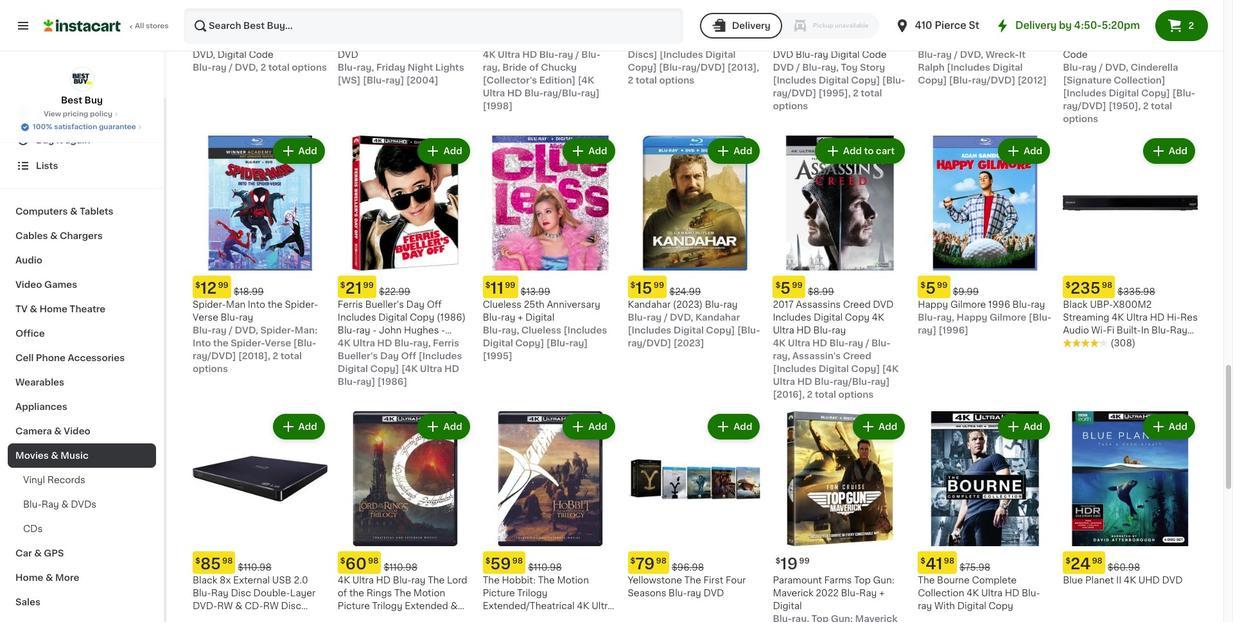 Task type: locate. For each thing, give the bounding box(es) containing it.
1 vertical spatial audio
[[1064, 326, 1090, 335]]

ray, up [collector's
[[483, 63, 500, 72]]

ray/blu- inside bride of chucky (1998 ) 4k ultra hd blu-ray - ronny yu 4k ultra hd blu-ray / blu- ray, bride of chucky [collector's edition] [4k ultra hd blu-ray/blu-ray] [1998]
[[544, 89, 581, 98]]

1 vertical spatial video
[[64, 427, 91, 436]]

0 horizontal spatial of
[[338, 589, 347, 598]]

ray inside wreck-it ralph blu-ray, dvd & digital copy blu-ray / dvd, wreck-it ralph [includes digital copy] [blu-ray/dvd] [2012]
[[938, 50, 952, 59]]

1 horizontal spatial [4k
[[578, 76, 595, 85]]

product group containing 59
[[483, 411, 618, 622]]

mermaid
[[237, 25, 277, 34]]

1 13 from the left
[[200, 5, 217, 20]]

0 horizontal spatial off
[[401, 352, 417, 361]]

4 13 from the left
[[1071, 5, 1088, 20]]

0 vertical spatial anniversary
[[1112, 25, 1165, 34]]

1 horizontal spatial complete
[[973, 576, 1017, 585]]

add button for 15
[[710, 140, 759, 163]]

wearables link
[[8, 370, 156, 395]]

$59.98 original price: $110.98 element
[[483, 551, 618, 574]]

yellowstone
[[628, 576, 683, 585]]

night
[[368, 25, 393, 34], [408, 63, 433, 72]]

blu- inside yellowstone the first four seasons blu-ray dvd
[[669, 589, 687, 598]]

the bourne complete collection 4k ultra hd blu- ray with digital copy
[[919, 576, 1041, 611]]

add for 235
[[1170, 147, 1188, 156]]

1 horizontal spatial disc
[[281, 602, 301, 611]]

copy inside ferris bueller's day off includes digital copy (1986) blu-ray - john hughes - paramount pictures
[[410, 313, 435, 322]]

1 vertical spatial +
[[880, 589, 885, 598]]

1 vertical spatial trilogy
[[372, 602, 403, 611]]

1 vertical spatial chucky
[[541, 63, 577, 72]]

creed right assassin's
[[843, 352, 872, 361]]

add for 41
[[1024, 422, 1043, 431]]

1 horizontal spatial off
[[427, 300, 442, 309]]

0 vertical spatial video
[[15, 280, 42, 289]]

2 horizontal spatial [4k
[[883, 364, 899, 373]]

add button for 41
[[1000, 415, 1050, 438]]

[includes down $11.99 original price: $13.99 element
[[564, 326, 608, 335]]

copy
[[959, 37, 984, 46], [410, 313, 435, 322], [846, 313, 870, 322], [989, 602, 1014, 611], [576, 614, 600, 622]]

[1950],
[[1109, 102, 1142, 111]]

copy inside the hobbit: the motion picture trilogy extended/theatrical 4k ultra hd blu-ray & digital copy
[[576, 614, 600, 622]]

2 2019 from the left
[[819, 25, 840, 34]]

0 horizontal spatial paramount
[[338, 339, 387, 348]]

98 inside $ 235 98
[[1103, 282, 1113, 289]]

1 horizontal spatial +
[[880, 589, 885, 598]]

guarantee
[[99, 123, 136, 130]]

0 vertical spatial cinderella
[[1064, 25, 1109, 34]]

99 inside $ 21 99
[[363, 282, 374, 289]]

$335.98
[[1118, 287, 1156, 296]]

0 horizontal spatial ray,
[[301, 37, 321, 46]]

1 2019 from the left
[[280, 25, 301, 34]]

13 up combo
[[636, 5, 653, 20]]

1 horizontal spatial includes
[[773, 313, 812, 322]]

98 right 41
[[945, 557, 955, 565]]

accessories
[[68, 353, 125, 362]]

add to cart
[[844, 147, 895, 156]]

lights up "[2004]"
[[436, 63, 464, 72]]

$ inside $ 60 98
[[341, 557, 346, 565]]

0 horizontal spatial picture
[[338, 602, 370, 611]]

98 up ubp-
[[1103, 282, 1113, 289]]

2 includes from the left
[[773, 313, 812, 322]]

with up bonus
[[881, 25, 902, 34]]

add for 60
[[444, 422, 463, 431]]

gun:
[[874, 576, 895, 585]]

99 right the 11
[[505, 282, 516, 289]]

chargers
[[60, 231, 103, 240]]

digital inside 4k ultra hd blu-ray, ferris bueller's day off [includes digital copy] [4k ultra hd blu-ray] [1986]
[[338, 364, 368, 373]]

add button for 12
[[274, 140, 324, 163]]

off up (1986)
[[427, 300, 442, 309]]

product group
[[193, 136, 328, 375], [338, 136, 473, 388], [483, 136, 618, 363], [628, 136, 763, 350], [773, 136, 908, 401], [919, 136, 1053, 337], [1064, 136, 1199, 350], [193, 411, 328, 622], [338, 411, 473, 622], [483, 411, 618, 622], [628, 411, 763, 600], [773, 411, 908, 622], [919, 411, 1053, 612], [1064, 411, 1199, 587]]

the down 41
[[919, 576, 935, 585]]

cart
[[877, 147, 895, 156]]

1 5 from the left
[[781, 281, 791, 296]]

$18.99 inside $12.99 original price: $18.99 element
[[234, 287, 264, 296]]

copy] inside combo frozen blu-ray dvd blu-ray / dvd, frozen [2 discs] [includes digital copy] [blu-ray/dvd] [2013], 2 total options
[[628, 63, 657, 72]]

99 right 21 at the top of page
[[363, 282, 374, 289]]

best buy logo image
[[70, 67, 94, 91]]

1 vertical spatial with
[[935, 602, 956, 611]]

edition inside cinderella anniversary edition blu-ray, dvd & digital code blu-ray / dvd, cinderella [signature collection] [includes digital copy] [blu- ray/dvd] [1950], 2 total options
[[1064, 37, 1095, 46]]

99 for the little mermaid 2019 30th anniversary edition blu-ray, dvd, digital code
[[219, 6, 229, 14]]

0 horizontal spatial includes
[[338, 313, 376, 322]]

motion down the $59.98 original price: $110.98 element at the bottom of page
[[558, 576, 589, 585]]

yellowstone the first four seasons blu-ray dvd
[[628, 576, 746, 598]]

picture inside 4k ultra hd blu-ray the lord of the rings the motion picture trilogy extended & theatrical
[[338, 602, 370, 611]]

by
[[1060, 21, 1073, 30]]

all stores
[[135, 22, 169, 30]]

1 vertical spatial complete
[[973, 576, 1017, 585]]

toy up dub,
[[773, 25, 790, 34]]

verse down 12
[[193, 313, 218, 322]]

dvd, inside combo frozen blu-ray dvd blu-ray / dvd, frozen [2 discs] [includes digital copy] [blu-ray/dvd] [2013], 2 total options
[[670, 37, 694, 46]]

the down man
[[213, 339, 229, 348]]

[2016],
[[773, 390, 805, 399]]

$13.99 original price: $18.99 element containing $18.99
[[919, 0, 1053, 23]]

lists link
[[8, 153, 156, 179]]

2 inside combo frozen blu-ray dvd blu-ray / dvd, frozen [2 discs] [includes digital copy] [blu-ray/dvd] [2013], 2 total options
[[628, 76, 634, 85]]

digital inside ferris bueller's day off includes digital copy (1986) blu-ray - john hughes - paramount pictures
[[379, 313, 408, 322]]

ray/dvd] left [2018],
[[193, 352, 236, 361]]

0 horizontal spatial wreck-
[[919, 25, 951, 34]]

motion inside the hobbit: the motion picture trilogy extended/theatrical 4k ultra hd blu-ray & digital copy
[[558, 576, 589, 585]]

add for 79
[[734, 422, 753, 431]]

1 $ 13 99 from the left
[[195, 5, 229, 20]]

edition down mermaid
[[249, 37, 280, 46]]

1 rw from the left
[[217, 602, 233, 611]]

0 vertical spatial complete
[[338, 37, 383, 46]]

$85.98 original price: $110.98 element
[[193, 551, 328, 574]]

bueller's
[[365, 300, 404, 309], [338, 352, 378, 361]]

[2
[[730, 37, 739, 46]]

cd-
[[245, 602, 263, 611]]

2 vertical spatial the
[[350, 589, 365, 598]]

add button for 59
[[564, 415, 614, 438]]

/ up [signature
[[1100, 63, 1104, 72]]

1 edition from the left
[[249, 37, 280, 46]]

ferris inside 4k ultra hd blu-ray, ferris bueller's day off [includes digital copy] [4k ultra hd blu-ray] [1986]
[[433, 339, 460, 348]]

wreck- up [2012]
[[986, 50, 1020, 59]]

0 horizontal spatial $ 5 99
[[776, 281, 803, 296]]

1 vertical spatial the
[[213, 339, 229, 348]]

hd inside 4k ultra hd blu-ray the lord of the rings the motion picture trilogy extended & theatrical
[[376, 576, 391, 585]]

$ inside $ 26 99
[[486, 6, 491, 14]]

1 vertical spatial anniversary
[[193, 37, 246, 46]]

5:20pm
[[1102, 21, 1141, 30]]

98 inside $ 60 98
[[368, 557, 379, 565]]

$79.98 original price: $96.98 element
[[628, 551, 763, 574]]

in
[[1142, 326, 1150, 335]]

98 for 60
[[368, 557, 379, 565]]

99
[[219, 6, 229, 14], [364, 6, 375, 14], [512, 6, 523, 14], [654, 6, 665, 14], [799, 6, 810, 14], [218, 282, 229, 289], [363, 282, 374, 289], [505, 282, 516, 289], [654, 282, 665, 289], [793, 282, 803, 289], [938, 282, 948, 289], [800, 557, 810, 565]]

digital inside combo frozen blu-ray dvd blu-ray / dvd, frozen [2 discs] [includes digital copy] [blu-ray/dvd] [2013], 2 total options
[[706, 50, 736, 59]]

story
[[792, 25, 816, 34], [861, 63, 886, 72]]

99 for happy gilmore 1996 blu-ray
[[938, 282, 948, 289]]

99 left $9.99
[[938, 282, 948, 289]]

0 horizontal spatial code
[[249, 50, 274, 59]]

trilogy
[[518, 589, 548, 598], [372, 602, 403, 611]]

picture inside the hobbit: the motion picture trilogy extended/theatrical 4k ultra hd blu-ray & digital copy
[[483, 589, 515, 598]]

$60.98
[[1109, 563, 1141, 572]]

$110.98
[[238, 563, 272, 572], [384, 563, 418, 572], [528, 563, 562, 572]]

& up collection]
[[1158, 37, 1165, 46]]

2.0
[[294, 576, 308, 585]]

add button for 79
[[710, 415, 759, 438]]

5 left $9.99
[[926, 281, 936, 296]]

1 horizontal spatial motion
[[558, 576, 589, 585]]

music
[[61, 451, 89, 460]]

0 horizontal spatial $110.98
[[238, 563, 272, 572]]

$110.98 for 59
[[528, 563, 562, 572]]

13 up little
[[200, 5, 217, 20]]

0 vertical spatial gilmore
[[951, 300, 987, 309]]

$ for kandahar (2023) blu-ray
[[631, 282, 636, 289]]

with down collection
[[935, 602, 956, 611]]

None search field
[[184, 8, 684, 44]]

view pricing policy link
[[44, 109, 120, 120]]

$5.99 original price: $9.99 element
[[919, 276, 1053, 298]]

dvd, inside cinderella anniversary edition blu-ray, dvd & digital code blu-ray / dvd, cinderella [signature collection] [includes digital copy] [blu- ray/dvd] [1950], 2 total options
[[1106, 63, 1129, 72]]

cinderella
[[1064, 25, 1109, 34], [1131, 63, 1179, 72]]

with inside the bourne complete collection 4k ultra hd blu- ray with digital copy
[[935, 602, 956, 611]]

99 inside $ 15 99
[[654, 282, 665, 289]]

computers
[[15, 207, 68, 216]]

product group containing 60
[[338, 411, 473, 622]]

1 horizontal spatial black
[[1064, 300, 1088, 309]]

(1998
[[558, 25, 583, 34]]

1 code from the left
[[249, 50, 274, 59]]

$18.99
[[234, 12, 264, 21], [670, 12, 700, 21], [815, 12, 845, 21], [960, 12, 990, 21], [1105, 12, 1135, 21], [234, 287, 264, 296]]

99 right 26
[[512, 6, 523, 14]]

4 $13.99 original price: $18.99 element from the left
[[919, 0, 1053, 23]]

1 vertical spatial picture
[[338, 602, 370, 611]]

98 for 79
[[657, 557, 667, 565]]

bride
[[483, 25, 507, 34], [503, 63, 527, 72]]

rw up rewriter on the left of page
[[217, 602, 233, 611]]

view
[[44, 111, 61, 118]]

5 $13.99 original price: $18.99 element from the left
[[1064, 0, 1199, 23]]

hd inside the hobbit: the motion picture trilogy extended/theatrical 4k ultra hd blu-ray & digital copy
[[483, 614, 498, 622]]

$110.98 up external
[[238, 563, 272, 572]]

add button for 235
[[1145, 140, 1195, 163]]

0 horizontal spatial story
[[792, 25, 816, 34]]

235
[[1071, 281, 1101, 296]]

0 horizontal spatial motion
[[414, 589, 446, 598]]

98 right 85
[[222, 557, 233, 565]]

1 vertical spatial verse
[[265, 339, 291, 348]]

$110.98 for 60
[[384, 563, 418, 572]]

/ down pierce
[[955, 50, 959, 59]]

total down collection]
[[1152, 102, 1173, 111]]

$ for the hobbit: the motion picture trilogy extended/theatrical 4k ultra hd blu-ray & digital copy
[[486, 557, 491, 565]]

1 $13.99 original price: $18.99 element from the left
[[193, 0, 328, 23]]

& right cables
[[50, 231, 58, 240]]

ray, up the [ws]
[[357, 63, 374, 72]]

copy] inside kandahar (2023) blu-ray blu-ray / dvd, kandahar [includes digital copy] [blu- ray/dvd] [2023]
[[707, 326, 736, 335]]

product group containing 85
[[193, 411, 328, 622]]

$18.99 up subtitles on the right of page
[[815, 12, 845, 21]]

25th
[[524, 300, 545, 309]]

$13.99 original price: $18.99 element for little
[[193, 0, 328, 23]]

1 vertical spatial ferris
[[433, 339, 460, 348]]

man
[[226, 300, 246, 309]]

[blu- inside friday night lights - the complete series - blu-ray dvd blu-ray, friday night lights [ws] [blu-ray] [2004]
[[363, 76, 386, 85]]

$ inside $ 24 98
[[1066, 557, 1071, 565]]

100% satisfaction guarantee
[[33, 123, 136, 130]]

copy] inside clueless 25th anniversary blu-ray + digital blu-ray, clueless [includes digital copy] [blu-ray] [1995]
[[516, 339, 545, 348]]

the inside friday night lights - the complete series - blu-ray dvd blu-ray, friday night lights [ws] [blu-ray] [2004]
[[432, 25, 449, 34]]

paramount down john
[[338, 339, 387, 348]]

ultra inside the bourne complete collection 4k ultra hd blu- ray with digital copy
[[982, 589, 1003, 598]]

0 vertical spatial black
[[1064, 300, 1088, 309]]

$13.99 original price: $18.99 element up reissue
[[773, 0, 908, 23]]

[includes down hughes
[[419, 352, 462, 361]]

0 horizontal spatial kandahar
[[628, 300, 671, 309]]

copy] inside $ 13 99 $18.99 toy story 2019 reissue with dub, subtitles and bonus dvd blu-ray digital code dvd / blu-ray, toy story [includes digital copy] [blu- ray/dvd] [1995], 2 total options
[[852, 76, 881, 85]]

1 horizontal spatial ray/blu-
[[834, 377, 872, 386]]

0 vertical spatial it
[[951, 25, 957, 34]]

dvd, inside wreck-it ralph blu-ray, dvd & digital copy blu-ray / dvd, wreck-it ralph [includes digital copy] [blu-ray/dvd] [2012]
[[961, 50, 984, 59]]

includes inside 2017 assassins creed dvd includes digital copy 4k ultra hd blu-ray 4k ultra hd blu-ray / blu- ray, assassin's creed [includes digital copy] [4k ultra hd blu-ray/blu-ray] [2016], 2 total options
[[773, 313, 812, 322]]

0 horizontal spatial delivery
[[732, 21, 771, 30]]

lord
[[447, 576, 468, 585]]

bueller's down $22.99
[[365, 300, 404, 309]]

1 horizontal spatial friday
[[377, 63, 406, 72]]

maverick
[[773, 589, 814, 598]]

of down $ 26 99 in the left top of the page
[[509, 25, 519, 34]]

blu- inside the bourne complete collection 4k ultra hd blu- ray with digital copy
[[1022, 589, 1041, 598]]

into down $12.99 original price: $18.99 element
[[248, 300, 266, 309]]

cables
[[15, 231, 48, 240]]

product group containing 19
[[773, 411, 908, 622]]

3 code from the left
[[1064, 50, 1088, 59]]

dvd, down st on the right top of page
[[961, 50, 984, 59]]

delivery up [2
[[732, 21, 771, 30]]

3 13 from the left
[[781, 5, 798, 20]]

ray] inside bride of chucky (1998 ) 4k ultra hd blu-ray - ronny yu 4k ultra hd blu-ray / blu- ray, bride of chucky [collector's edition] [4k ultra hd blu-ray/blu-ray] [1998]
[[581, 89, 600, 98]]

delivery for delivery by 4:50-5:20pm
[[1016, 21, 1058, 30]]

blu- inside ferris bueller's day off includes digital copy (1986) blu-ray - john hughes - paramount pictures
[[338, 326, 356, 335]]

ray] inside clueless 25th anniversary blu-ray + digital blu-ray, clueless [includes digital copy] [blu-ray] [1995]
[[570, 339, 588, 348]]

bride down 26
[[483, 25, 507, 34]]

ray inside the bourne complete collection 4k ultra hd blu- ray with digital copy
[[919, 602, 933, 611]]

2017 assassins creed dvd includes digital copy 4k ultra hd blu-ray 4k ultra hd blu-ray / blu- ray, assassin's creed [includes digital copy] [4k ultra hd blu-ray/blu-ray] [2016], 2 total options
[[773, 300, 899, 399]]

$ 13 99 up combo
[[631, 5, 665, 20]]

computers & tablets link
[[8, 199, 156, 224]]

2019 up subtitles on the right of page
[[819, 25, 840, 34]]

anniversary inside the little mermaid 2019 30th anniversary edition blu-ray, dvd, digital code blu-ray / dvd, 2 total options
[[193, 37, 246, 46]]

0 horizontal spatial edition
[[249, 37, 280, 46]]

0 vertical spatial frozen
[[664, 25, 694, 34]]

add button for 21
[[419, 140, 469, 163]]

of up "theatrical" at left
[[338, 589, 347, 598]]

$ inside $ 11 99
[[486, 282, 491, 289]]

$75.98
[[960, 563, 991, 572]]

collection
[[919, 589, 965, 598]]

ray, inside 2017 assassins creed dvd includes digital copy 4k ultra hd blu-ray 4k ultra hd blu-ray / blu- ray, assassin's creed [includes digital copy] [4k ultra hd blu-ray/blu-ray] [2016], 2 total options
[[773, 352, 791, 361]]

digital inside the little mermaid 2019 30th anniversary edition blu-ray, dvd, digital code blu-ray / dvd, 2 total options
[[218, 50, 247, 59]]

0 horizontal spatial +
[[518, 313, 524, 322]]

vinyl records
[[23, 476, 85, 485]]

2 5 from the left
[[926, 281, 936, 296]]

ferris
[[338, 300, 363, 309], [433, 339, 460, 348]]

add button for 11
[[564, 140, 614, 163]]

2 vertical spatial anniversary
[[547, 300, 601, 309]]

0 vertical spatial paramount
[[338, 339, 387, 348]]

1 vertical spatial motion
[[414, 589, 446, 598]]

ray, inside cinderella anniversary edition blu-ray, dvd & digital code blu-ray / dvd, cinderella [signature collection] [includes digital copy] [blu- ray/dvd] [1950], 2 total options
[[1116, 37, 1133, 46]]

3 $13.99 original price: $18.99 element from the left
[[773, 0, 908, 23]]

98 inside $ 85 98 $110.98 black 8x external usb 2.0 blu-ray disc double-layer dvd-rw & cd-rw disc rewriter
[[222, 557, 233, 565]]

[blu- inside $ 13 99 $18.99 toy story 2019 reissue with dub, subtitles and bonus dvd blu-ray digital code dvd / blu-ray, toy story [includes digital copy] [blu- ray/dvd] [1995], 2 total options
[[883, 76, 906, 85]]

subtitles
[[797, 37, 837, 46]]

/ down ronny
[[576, 50, 580, 59]]

the inside 4k ultra hd blu-ray the lord of the rings the motion picture trilogy extended & theatrical
[[350, 589, 365, 598]]

- up "[2004]"
[[425, 25, 429, 34]]

1 vertical spatial kandahar
[[696, 313, 740, 322]]

2 rw from the left
[[263, 602, 279, 611]]

copy inside wreck-it ralph blu-ray, dvd & digital copy blu-ray / dvd, wreck-it ralph [includes digital copy] [blu-ray/dvd] [2012]
[[959, 37, 984, 46]]

2 $ 13 99 from the left
[[631, 5, 665, 20]]

video games link
[[8, 272, 156, 297]]

0 horizontal spatial night
[[368, 25, 393, 34]]

98 for 24
[[1093, 557, 1103, 565]]

0 horizontal spatial audio
[[15, 256, 42, 265]]

1 vertical spatial toy
[[841, 63, 858, 72]]

★★★★★
[[1064, 339, 1109, 348], [1064, 339, 1109, 348]]

the inside yellowstone the first four seasons blu-ray dvd
[[685, 576, 702, 585]]

$13.99 original price: $18.99 element for anniversary
[[1064, 0, 1199, 23]]

99 up 2017
[[793, 282, 803, 289]]

1 creed from the top
[[844, 300, 871, 309]]

pierce
[[935, 21, 967, 30]]

1 vertical spatial clueless
[[522, 326, 562, 335]]

0 vertical spatial kandahar
[[628, 300, 671, 309]]

0 horizontal spatial with
[[881, 25, 902, 34]]

[signature
[[1064, 76, 1112, 85]]

5 for happy
[[926, 281, 936, 296]]

chucky down $28.99
[[521, 25, 555, 34]]

& down extended/theatrical
[[535, 614, 542, 622]]

0 vertical spatial ray/blu-
[[544, 89, 581, 98]]

0 horizontal spatial $ 13 99
[[195, 5, 229, 20]]

home up sales
[[15, 573, 43, 582]]

night up "[2004]"
[[408, 63, 433, 72]]

1 horizontal spatial buy
[[85, 96, 103, 105]]

blue
[[1064, 576, 1084, 585]]

5 up 2017
[[781, 281, 791, 296]]

add button for 85
[[274, 415, 324, 438]]

copy] inside wreck-it ralph blu-ray, dvd & digital copy blu-ray / dvd, wreck-it ralph [includes digital copy] [blu-ray/dvd] [2012]
[[919, 76, 948, 85]]

add inside button
[[844, 147, 863, 156]]

4k up fi
[[1112, 313, 1125, 322]]

trilogy inside the hobbit: the motion picture trilogy extended/theatrical 4k ultra hd blu-ray & digital copy
[[518, 589, 548, 598]]

phone
[[36, 353, 66, 362]]

anniversary inside cinderella anniversary edition blu-ray, dvd & digital code blu-ray / dvd, cinderella [signature collection] [includes digital copy] [blu- ray/dvd] [1950], 2 total options
[[1112, 25, 1165, 34]]

/ inside cinderella anniversary edition blu-ray, dvd & digital code blu-ray / dvd, cinderella [signature collection] [includes digital copy] [blu- ray/dvd] [1950], 2 total options
[[1100, 63, 1104, 72]]

add for 12
[[299, 147, 317, 156]]

2 horizontal spatial of
[[530, 63, 539, 72]]

$ for 4k ultra hd blu-ray the lord of the rings the motion picture trilogy extended & theatrical
[[341, 557, 346, 565]]

ray/dvd] left [2023]
[[628, 339, 672, 348]]

ray/dvd] inside cinderella anniversary edition blu-ray, dvd & digital code blu-ray / dvd, cinderella [signature collection] [includes digital copy] [blu- ray/dvd] [1950], 2 total options
[[1064, 102, 1107, 111]]

frozen
[[664, 25, 694, 34], [696, 37, 727, 46]]

ray, down 5:20pm
[[1116, 37, 1133, 46]]

wreck- left st on the right top of page
[[919, 25, 951, 34]]

complete
[[338, 37, 383, 46], [973, 576, 1017, 585]]

product group containing 41
[[919, 411, 1053, 612]]

Search field
[[185, 9, 682, 42]]

$ 5 99 left $9.99
[[921, 281, 948, 296]]

the left little
[[193, 25, 210, 34]]

gilmore down 1996
[[990, 313, 1027, 322]]

4k down 60 at the bottom of the page
[[338, 576, 350, 585]]

0 horizontal spatial 5
[[781, 281, 791, 296]]

total right [2016],
[[815, 390, 837, 399]]

anniversary
[[1112, 25, 1165, 34], [193, 37, 246, 46], [547, 300, 601, 309]]

includes down $ 21 99
[[338, 313, 376, 322]]

copy]
[[628, 63, 657, 72], [852, 76, 881, 85], [919, 76, 948, 85], [1142, 89, 1171, 98], [707, 326, 736, 335], [516, 339, 545, 348], [370, 364, 399, 373], [852, 364, 881, 373]]

lights
[[395, 25, 423, 34], [436, 63, 464, 72]]

$ for the little mermaid 2019 30th anniversary edition blu-ray, dvd, digital code
[[195, 6, 200, 14]]

1 vertical spatial it
[[1020, 50, 1026, 59]]

1 horizontal spatial $ 13 99
[[631, 5, 665, 20]]

[1986]
[[378, 377, 408, 386]]

2 horizontal spatial anniversary
[[1112, 25, 1165, 34]]

blu- inside paramount farms top gun: maverick 2022 blu-ray + digital
[[842, 589, 860, 598]]

off down pictures
[[401, 352, 417, 361]]

/ down $ 15 99
[[664, 313, 668, 322]]

[4k inside bride of chucky (1998 ) 4k ultra hd blu-ray - ronny yu 4k ultra hd blu-ray / blu- ray, bride of chucky [collector's edition] [4k ultra hd blu-ray/blu-ray] [1998]
[[578, 76, 595, 85]]

ray/dvd] down [signature
[[1064, 102, 1107, 111]]

story up subtitles on the right of page
[[792, 25, 816, 34]]

- inside bride of chucky (1998 ) 4k ultra hd blu-ray - ronny yu 4k ultra hd blu-ray / blu- ray, bride of chucky [collector's edition] [4k ultra hd blu-ray/blu-ray] [1998]
[[562, 37, 566, 46]]

0 vertical spatial motion
[[558, 576, 589, 585]]

1 horizontal spatial picture
[[483, 589, 515, 598]]

$ for yellowstone the first four seasons blu-ray dvd
[[631, 557, 636, 565]]

code down mermaid
[[249, 50, 274, 59]]

$ inside $ 12 99
[[195, 282, 200, 289]]

home
[[39, 305, 67, 314], [15, 573, 43, 582]]

1 horizontal spatial toy
[[841, 63, 858, 72]]

includes down 2017
[[773, 313, 812, 322]]

0 horizontal spatial rw
[[217, 602, 233, 611]]

99 up little
[[219, 6, 229, 14]]

99 for bride of chucky (1998 ) 4k ultra hd blu-ray - ronny yu
[[512, 6, 523, 14]]

$24.98 original price: $60.98 element
[[1064, 551, 1199, 574]]

99 inside $ 14 99
[[364, 6, 375, 14]]

[blu- inside kandahar (2023) blu-ray blu-ray / dvd, kandahar [includes digital copy] [blu- ray/dvd] [2023]
[[738, 326, 761, 335]]

$24.99
[[670, 287, 701, 296]]

the
[[193, 25, 210, 34], [432, 25, 449, 34], [428, 576, 445, 585], [483, 576, 500, 585], [538, 576, 555, 585], [685, 576, 702, 585], [919, 576, 935, 585], [395, 589, 411, 598]]

$ 13 99 $18.99 toy story 2019 reissue with dub, subtitles and bonus dvd blu-ray digital code dvd / blu-ray, toy story [includes digital copy] [blu- ray/dvd] [1995], 2 total options
[[773, 5, 906, 111]]

0 horizontal spatial cinderella
[[1064, 25, 1109, 34]]

[includes inside 4k ultra hd blu-ray, ferris bueller's day off [includes digital copy] [4k ultra hd blu-ray] [1986]
[[419, 352, 462, 361]]

1 vertical spatial gilmore
[[990, 313, 1027, 322]]

night up the series
[[368, 25, 393, 34]]

100%
[[33, 123, 52, 130]]

2 $ 5 99 from the left
[[921, 281, 948, 296]]

1 horizontal spatial code
[[863, 50, 887, 59]]

1 $ 5 99 from the left
[[776, 281, 803, 296]]

1 horizontal spatial night
[[408, 63, 433, 72]]

0 vertical spatial off
[[427, 300, 442, 309]]

& inside 'link'
[[51, 451, 58, 460]]

0 vertical spatial trilogy
[[518, 589, 548, 598]]

1 includes from the left
[[338, 313, 376, 322]]

ray, down hughes
[[414, 339, 431, 348]]

ray,
[[1116, 37, 1133, 46], [357, 63, 374, 72], [483, 63, 500, 72], [822, 63, 839, 72], [938, 313, 955, 322], [502, 326, 520, 335], [414, 339, 431, 348], [773, 352, 791, 361]]

$60.98 original price: $110.98 element
[[338, 551, 473, 574]]

1 horizontal spatial 5
[[926, 281, 936, 296]]

0 vertical spatial buy
[[85, 96, 103, 105]]

kandahar (2023) blu-ray blu-ray / dvd, kandahar [includes digital copy] [blu- ray/dvd] [2023]
[[628, 300, 761, 348]]

1 horizontal spatial day
[[407, 300, 425, 309]]

home down video games
[[39, 305, 67, 314]]

$ 12 99
[[195, 281, 229, 296]]

double-
[[254, 589, 290, 598]]

0 horizontal spatial verse
[[193, 313, 218, 322]]

99 for ferris bueller's day off includes digital copy (1986) blu-ray - john hughes - paramount pictures
[[363, 282, 374, 289]]

[blu- inside wreck-it ralph blu-ray, dvd & digital copy blu-ray / dvd, wreck-it ralph [includes digital copy] [blu-ray/dvd] [2012]
[[950, 76, 973, 85]]

$ for the bourne complete collection 4k ultra hd blu- ray with digital copy
[[921, 557, 926, 565]]

2 inside spider-man into the spider- verse blu-ray blu-ray / dvd, spider-man: into the spider-verse [blu- ray/dvd] [2018], 2 total options
[[273, 352, 278, 361]]

0 horizontal spatial 2019
[[280, 25, 301, 34]]

99 inside $ 26 99
[[512, 6, 523, 14]]

combo frozen blu-ray dvd blu-ray / dvd, frozen [2 discs] [includes digital copy] [blu-ray/dvd] [2013], 2 total options
[[628, 25, 760, 85]]

0 horizontal spatial toy
[[773, 25, 790, 34]]

total down discs] on the right of the page
[[636, 76, 657, 85]]

1 vertical spatial disc
[[281, 602, 301, 611]]

1 horizontal spatial paramount
[[773, 576, 823, 585]]

ray down 8x
[[211, 589, 229, 598]]

code down bonus
[[863, 50, 887, 59]]

product group containing 21
[[338, 136, 473, 388]]

2 inside $ 13 99 $18.99 toy story 2019 reissue with dub, subtitles and bonus dvd blu-ray digital code dvd / blu-ray, toy story [includes digital copy] [blu- ray/dvd] [1995], 2 total options
[[854, 89, 859, 98]]

add for 11
[[589, 147, 608, 156]]

motion up the extended
[[414, 589, 446, 598]]

$ 26 99
[[486, 5, 523, 20]]

13 inside $ 13 99 $18.99 toy story 2019 reissue with dub, subtitles and bonus dvd blu-ray digital code dvd / blu-ray, toy story [includes digital copy] [blu- ray/dvd] [1995], 2 total options
[[781, 5, 798, 20]]

$ 5 99 for 2017
[[776, 281, 803, 296]]

- down (1986)
[[442, 326, 446, 335]]

ferris down 21 at the top of page
[[338, 300, 363, 309]]

0 vertical spatial with
[[881, 25, 902, 34]]

11
[[491, 281, 504, 296]]

$13.99 original price: $18.99 element for it
[[919, 0, 1053, 23]]

friday down the series
[[377, 63, 406, 72]]

$13.99 original price: $18.99 element for 13
[[773, 0, 908, 23]]

add for 15
[[734, 147, 753, 156]]

4k inside black ubp-x800m2 streaming 4k ultra hd hi-res audio wi-fi built-in blu-ray player
[[1112, 313, 1125, 322]]

blu- inside blu-ray & dvds link
[[23, 500, 42, 509]]

$ 13 99 for the
[[195, 5, 229, 20]]

instacart logo image
[[44, 18, 121, 33]]

car
[[15, 549, 32, 558]]

$13.99 original price: $18.99 element up combo frozen blu-ray dvd blu-ray / dvd, frozen [2 discs] [includes digital copy] [blu-ray/dvd] [2013], 2 total options
[[628, 0, 763, 23]]

movies & music link
[[8, 443, 156, 468]]

home & more
[[15, 573, 79, 582]]

1996
[[989, 300, 1011, 309]]

lights up the series
[[395, 25, 423, 34]]

2 code from the left
[[863, 50, 887, 59]]

2 edition from the left
[[1064, 37, 1095, 46]]

$ for clueless 25th anniversary blu-ray + digital
[[486, 282, 491, 289]]

4:50-
[[1075, 21, 1103, 30]]

ultra
[[483, 37, 504, 46], [498, 50, 520, 59], [483, 89, 505, 98], [1127, 313, 1149, 322], [773, 326, 795, 335], [353, 339, 375, 348], [788, 339, 811, 348], [420, 364, 443, 373], [773, 377, 796, 386], [353, 576, 374, 585], [982, 589, 1003, 598], [592, 602, 613, 611]]

2 creed from the top
[[843, 352, 872, 361]]

audio down cables
[[15, 256, 42, 265]]

audio
[[15, 256, 42, 265], [1064, 326, 1090, 335]]

total down mermaid
[[268, 63, 290, 72]]

office
[[15, 329, 45, 338]]

99 for clueless 25th anniversary blu-ray + digital
[[505, 282, 516, 289]]

ray, up [1995],
[[822, 63, 839, 72]]

copy] inside 4k ultra hd blu-ray, ferris bueller's day off [includes digital copy] [4k ultra hd blu-ray] [1986]
[[370, 364, 399, 373]]

blu- inside $ 85 98 $110.98 black 8x external usb 2.0 blu-ray disc double-layer dvd-rw & cd-rw disc rewriter
[[193, 589, 211, 598]]

add to cart button
[[817, 140, 904, 163]]

0 horizontal spatial it
[[951, 25, 957, 34]]

& inside cinderella anniversary edition blu-ray, dvd & digital code blu-ray / dvd, cinderella [signature collection] [includes digital copy] [blu- ray/dvd] [1950], 2 total options
[[1158, 37, 1165, 46]]

ray/dvd] left [2013],
[[682, 63, 726, 72]]

rw down double-
[[263, 602, 279, 611]]

$13.99 original price: $18.99 element
[[193, 0, 328, 23], [628, 0, 763, 23], [773, 0, 908, 23], [919, 0, 1053, 23], [1064, 0, 1199, 23]]

[collector's
[[483, 76, 538, 85]]

story down bonus
[[861, 63, 886, 72]]

2 $13.99 original price: $18.99 element from the left
[[628, 0, 763, 23]]

copy inside the bourne complete collection 4k ultra hd blu- ray with digital copy
[[989, 602, 1014, 611]]

$13.99 original price: $18.99 element up cinderella anniversary edition blu-ray, dvd & digital code blu-ray / dvd, cinderella [signature collection] [includes digital copy] [blu- ray/dvd] [1950], 2 total options
[[1064, 0, 1199, 23]]

best
[[61, 96, 82, 105]]

tv & home theatre link
[[8, 297, 156, 321]]

99 for 2017 assassins creed dvd includes digital copy 4k ultra hd blu-ray
[[793, 282, 803, 289]]

blu-
[[697, 25, 715, 34], [988, 25, 1006, 34], [282, 37, 301, 46], [422, 37, 440, 46], [524, 37, 542, 46], [628, 37, 647, 46], [1098, 37, 1116, 46], [540, 50, 559, 59], [582, 50, 601, 59], [796, 50, 815, 59], [919, 50, 938, 59], [193, 63, 212, 72], [338, 63, 357, 72], [803, 63, 822, 72], [1064, 63, 1083, 72], [525, 89, 544, 98], [706, 300, 724, 309], [1013, 300, 1032, 309], [221, 313, 239, 322], [483, 313, 502, 322], [628, 313, 647, 322], [919, 313, 938, 322], [193, 326, 212, 335], [338, 326, 356, 335], [483, 326, 502, 335], [814, 326, 832, 335], [1152, 326, 1171, 335], [395, 339, 414, 348], [830, 339, 849, 348], [872, 339, 891, 348], [338, 377, 357, 386], [815, 377, 834, 386], [23, 500, 42, 509], [393, 576, 412, 585], [193, 589, 211, 598], [669, 589, 687, 598], [842, 589, 860, 598], [1022, 589, 1041, 598], [500, 614, 518, 622]]

1 horizontal spatial $ 5 99
[[921, 281, 948, 296]]

0 vertical spatial ralph
[[959, 25, 985, 34]]

$110.98 up 4k ultra hd blu-ray the lord of the rings the motion picture trilogy extended & theatrical in the left of the page
[[384, 563, 418, 572]]

audio up player
[[1064, 326, 1090, 335]]

digital inside the bourne complete collection 4k ultra hd blu- ray with digital copy
[[958, 602, 987, 611]]

ray, inside clueless 25th anniversary blu-ray + digital blu-ray, clueless [includes digital copy] [blu-ray] [1995]
[[502, 326, 520, 335]]

camera & video
[[15, 427, 91, 436]]

2 horizontal spatial $110.98
[[528, 563, 562, 572]]

/ inside 2017 assassins creed dvd includes digital copy 4k ultra hd blu-ray 4k ultra hd blu-ray / blu- ray, assassin's creed [includes digital copy] [4k ultra hd blu-ray/blu-ray] [2016], 2 total options
[[866, 339, 870, 348]]

& inside wreck-it ralph blu-ray, dvd & digital copy blu-ray / dvd, wreck-it ralph [includes digital copy] [blu-ray/dvd] [2012]
[[919, 37, 926, 46]]



Task type: vqa. For each thing, say whether or not it's contained in the screenshot.


Task type: describe. For each thing, give the bounding box(es) containing it.
ray] inside friday night lights - the complete series - blu-ray dvd blu-ray, friday night lights [ws] [blu-ray] [2004]
[[386, 76, 405, 85]]

[2018],
[[238, 352, 271, 361]]

ray, inside "happy gilmore 1996 blu-ray blu-ray, happy gilmore [blu- ray] [1996]"
[[938, 313, 955, 322]]

ray inside yellowstone the first four seasons blu-ray dvd
[[687, 589, 702, 598]]

& right tv on the left of the page
[[30, 305, 37, 314]]

1 vertical spatial home
[[15, 573, 43, 582]]

sales link
[[8, 590, 156, 614]]

rewriter
[[193, 614, 231, 622]]

0 vertical spatial chucky
[[521, 25, 555, 34]]

bride of chucky (1998 ) 4k ultra hd blu-ray - ronny yu 4k ultra hd blu-ray / blu- ray, bride of chucky [collector's edition] [4k ultra hd blu-ray/blu-ray] [1998]
[[483, 25, 611, 111]]

blu- inside the hobbit: the motion picture trilogy extended/theatrical 4k ultra hd blu-ray & digital copy
[[500, 614, 518, 622]]

98 for 41
[[945, 557, 955, 565]]

ray/blu- inside 2017 assassins creed dvd includes digital copy 4k ultra hd blu-ray 4k ultra hd blu-ray / blu- ray, assassin's creed [includes digital copy] [4k ultra hd blu-ray/blu-ray] [2016], 2 total options
[[834, 377, 872, 386]]

discs]
[[628, 50, 658, 59]]

1 horizontal spatial wreck-
[[986, 50, 1020, 59]]

99 for kandahar (2023) blu-ray
[[654, 282, 665, 289]]

product group containing 15
[[628, 136, 763, 350]]

tv & home theatre
[[15, 305, 106, 314]]

1 horizontal spatial gilmore
[[990, 313, 1027, 322]]

ray/dvd] inside $ 13 99 $18.99 toy story 2019 reissue with dub, subtitles and bonus dvd blu-ray digital code dvd / blu-ray, toy story [includes digital copy] [blu- ray/dvd] [1995], 2 total options
[[773, 89, 817, 98]]

$11.99 original price: $13.99 element
[[483, 276, 618, 298]]

$5.99 original price: $8.99 element
[[773, 276, 908, 298]]

happy gilmore 1996 blu-ray blu-ray, happy gilmore [blu- ray] [1996]
[[919, 300, 1052, 335]]

player
[[1064, 339, 1092, 348]]

100% satisfaction guarantee button
[[20, 120, 144, 132]]

98 for 59
[[513, 557, 523, 565]]

1 horizontal spatial kandahar
[[696, 313, 740, 322]]

$ inside $ 85 98 $110.98 black 8x external usb 2.0 blu-ray disc double-layer dvd-rw & cd-rw disc rewriter
[[195, 557, 200, 565]]

4k down 2017
[[773, 339, 786, 348]]

ray] inside "happy gilmore 1996 blu-ray blu-ray, happy gilmore [blu- ray] [1996]"
[[919, 326, 937, 335]]

dvd, down little
[[193, 50, 215, 59]]

$ 79 98
[[631, 557, 667, 571]]

bueller's inside 4k ultra hd blu-ray, ferris bueller's day off [includes digital copy] [4k ultra hd blu-ray] [1986]
[[338, 352, 378, 361]]

options inside $ 13 99 $18.99 toy story 2019 reissue with dub, subtitles and bonus dvd blu-ray digital code dvd / blu-ray, toy story [includes digital copy] [blu- ray/dvd] [1995], 2 total options
[[773, 102, 809, 111]]

& left dvds on the bottom left of page
[[61, 500, 69, 509]]

$ 21 99
[[341, 281, 374, 296]]

[includes inside wreck-it ralph blu-ray, dvd & digital copy blu-ray / dvd, wreck-it ralph [includes digital copy] [blu-ray/dvd] [2012]
[[947, 63, 991, 72]]

[includes inside kandahar (2023) blu-ray blu-ray / dvd, kandahar [includes digital copy] [blu- ray/dvd] [2023]
[[628, 326, 672, 335]]

& left tablets
[[70, 207, 78, 216]]

the little mermaid 2019 30th anniversary edition blu-ray, dvd, digital code blu-ray / dvd, 2 total options
[[193, 25, 327, 72]]

1 vertical spatial buy
[[36, 136, 54, 145]]

includes for blu-
[[338, 313, 376, 322]]

paramount farms top gun: maverick 2022 blu-ray + digital
[[773, 576, 895, 611]]

59
[[491, 557, 511, 571]]

$15.99 original price: $24.99 element
[[628, 276, 763, 298]]

off inside 4k ultra hd blu-ray, ferris bueller's day off [includes digital copy] [4k ultra hd blu-ray] [1986]
[[401, 352, 417, 361]]

41
[[926, 557, 943, 571]]

1 horizontal spatial of
[[509, 25, 519, 34]]

0 horizontal spatial happy
[[919, 300, 949, 309]]

top
[[855, 576, 871, 585]]

/ inside kandahar (2023) blu-ray blu-ray / dvd, kandahar [includes digital copy] [blu- ray/dvd] [2023]
[[664, 313, 668, 322]]

to
[[865, 147, 874, 156]]

options inside combo frozen blu-ray dvd blu-ray / dvd, frozen [2 discs] [includes digital copy] [blu-ray/dvd] [2013], 2 total options
[[660, 76, 695, 85]]

- right the series
[[415, 37, 419, 46]]

0 horizontal spatial friday
[[338, 25, 366, 34]]

ray inside "happy gilmore 1996 blu-ray blu-ray, happy gilmore [blu- ray] [1996]"
[[1032, 300, 1046, 309]]

79
[[636, 557, 655, 571]]

hobbit:
[[502, 576, 536, 585]]

& left more
[[46, 573, 53, 582]]

ray inside ferris bueller's day off includes digital copy (1986) blu-ray - john hughes - paramount pictures
[[356, 326, 371, 335]]

0 vertical spatial night
[[368, 25, 393, 34]]

$ for combo frozen blu-ray dvd
[[631, 6, 636, 14]]

99 for combo frozen blu-ray dvd
[[654, 6, 665, 14]]

$ for blue planet ii 4k uhd dvd
[[1066, 557, 1071, 565]]

$ 41 98
[[921, 557, 955, 571]]

0 vertical spatial into
[[248, 300, 266, 309]]

$ for 2017 assassins creed dvd includes digital copy 4k ultra hd blu-ray
[[776, 282, 781, 289]]

ray, inside bride of chucky (1998 ) 4k ultra hd blu-ray - ronny yu 4k ultra hd blu-ray / blu- ray, bride of chucky [collector's edition] [4k ultra hd blu-ray/blu-ray] [1998]
[[483, 63, 500, 72]]

1 vertical spatial frozen
[[696, 37, 727, 46]]

clueless 25th anniversary blu-ray + digital blu-ray, clueless [includes digital copy] [blu-ray] [1995]
[[483, 300, 608, 361]]

ray/dvd] inside kandahar (2023) blu-ray blu-ray / dvd, kandahar [includes digital copy] [blu- ray/dvd] [2023]
[[628, 339, 672, 348]]

$ 5 99 for happy
[[921, 281, 948, 296]]

options inside the little mermaid 2019 30th anniversary edition blu-ray, dvd, digital code blu-ray / dvd, 2 total options
[[292, 63, 327, 72]]

pictures
[[389, 339, 427, 348]]

15
[[636, 281, 653, 296]]

$13.99 original price: $18.99 element for frozen
[[628, 0, 763, 23]]

$235.98 original price: $335.98 element
[[1064, 276, 1199, 298]]

ray inside the little mermaid 2019 30th anniversary edition blu-ray, dvd, digital code blu-ray / dvd, 2 total options
[[212, 63, 227, 72]]

blu- inside 4k ultra hd blu-ray the lord of the rings the motion picture trilogy extended & theatrical
[[393, 576, 412, 585]]

delivery for delivery
[[732, 21, 771, 30]]

code inside the little mermaid 2019 30th anniversary edition blu-ray, dvd, digital code blu-ray / dvd, 2 total options
[[249, 50, 274, 59]]

$18.99 right "4:50-"
[[1105, 12, 1135, 21]]

$ 13 99 for combo
[[631, 5, 665, 20]]

wreck-it ralph blu-ray, dvd & digital copy blu-ray / dvd, wreck-it ralph [includes digital copy] [blu-ray/dvd] [2012]
[[919, 25, 1049, 85]]

2 13 from the left
[[636, 5, 653, 20]]

add for 59
[[589, 422, 608, 431]]

0 horizontal spatial lights
[[395, 25, 423, 34]]

dvd, down mermaid
[[235, 63, 258, 72]]

410 pierce st button
[[895, 8, 980, 44]]

ray inside cinderella anniversary edition blu-ray, dvd & digital code blu-ray / dvd, cinderella [signature collection] [includes digital copy] [blu- ray/dvd] [1950], 2 total options
[[1083, 63, 1098, 72]]

[4k inside 2017 assassins creed dvd includes digital copy 4k ultra hd blu-ray 4k ultra hd blu-ray / blu- ray, assassin's creed [includes digital copy] [4k ultra hd blu-ray/blu-ray] [2016], 2 total options
[[883, 364, 899, 373]]

$ for black ubp-x800m2 streaming 4k ultra hd hi-res audio wi-fi built-in blu-ray player
[[1066, 282, 1071, 289]]

paramount inside paramount farms top gun: maverick 2022 blu-ray + digital
[[773, 576, 823, 585]]

[blu- inside "happy gilmore 1996 blu-ray blu-ray, happy gilmore [blu- ray] [1996]"
[[1029, 313, 1052, 322]]

theatrical
[[338, 614, 383, 622]]

4k down $5.99 original price: $8.99 element at the right of the page
[[872, 313, 885, 322]]

[includes inside clueless 25th anniversary blu-ray + digital blu-ray, clueless [includes digital copy] [blu-ray] [1995]
[[564, 326, 608, 335]]

add button for 5
[[1000, 140, 1050, 163]]

2019 inside the little mermaid 2019 30th anniversary edition blu-ray, dvd, digital code blu-ray / dvd, 2 total options
[[280, 25, 301, 34]]

1 horizontal spatial the
[[268, 300, 283, 309]]

st
[[969, 21, 980, 30]]

4k inside 4k ultra hd blu-ray the lord of the rings the motion picture trilogy extended & theatrical
[[338, 576, 350, 585]]

4k right the )
[[591, 25, 604, 34]]

the left the lord
[[428, 576, 445, 585]]

total inside cinderella anniversary edition blu-ray, dvd & digital code blu-ray / dvd, cinderella [signature collection] [includes digital copy] [blu- ray/dvd] [1950], 2 total options
[[1152, 102, 1173, 111]]

- left john
[[373, 326, 377, 335]]

copy] inside cinderella anniversary edition blu-ray, dvd & digital code blu-ray / dvd, cinderella [signature collection] [includes digital copy] [blu- ray/dvd] [1950], 2 total options
[[1142, 89, 1171, 98]]

black inside $ 85 98 $110.98 black 8x external usb 2.0 blu-ray disc double-layer dvd-rw & cd-rw disc rewriter
[[193, 576, 218, 585]]

first
[[704, 576, 724, 585]]

dvd inside friday night lights - the complete series - blu-ray dvd blu-ray, friday night lights [ws] [blu-ray] [2004]
[[338, 50, 359, 59]]

ray inside blu-ray & dvds link
[[42, 500, 59, 509]]

2019 inside $ 13 99 $18.99 toy story 2019 reissue with dub, subtitles and bonus dvd blu-ray digital code dvd / blu-ray, toy story [includes digital copy] [blu- ray/dvd] [1995], 2 total options
[[819, 25, 840, 34]]

ronny
[[568, 37, 597, 46]]

$ for spider-man into the spider- verse blu-ray
[[195, 282, 200, 289]]

the down the $59.98 original price: $110.98 element at the bottom of page
[[538, 576, 555, 585]]

audio inside black ubp-x800m2 streaming 4k ultra hd hi-res audio wi-fi built-in blu-ray player
[[1064, 326, 1090, 335]]

$12.99 original price: $18.99 element
[[193, 276, 328, 298]]

four
[[726, 576, 746, 585]]

shop link
[[8, 102, 156, 127]]

ray inside bride of chucky (1998 ) 4k ultra hd blu-ray - ronny yu 4k ultra hd blu-ray / blu- ray, bride of chucky [collector's edition] [4k ultra hd blu-ray/blu-ray] [1998]
[[542, 37, 560, 46]]

the inside the little mermaid 2019 30th anniversary edition blu-ray, dvd, digital code blu-ray / dvd, 2 total options
[[193, 25, 210, 34]]

pricing
[[63, 111, 88, 118]]

add for 21
[[444, 147, 463, 156]]

0 horizontal spatial gilmore
[[951, 300, 987, 309]]

0 vertical spatial toy
[[773, 25, 790, 34]]

yu
[[600, 37, 611, 46]]

camera
[[15, 427, 52, 436]]

audio inside "link"
[[15, 256, 42, 265]]

ferris inside ferris bueller's day off includes digital copy (1986) blu-ray - john hughes - paramount pictures
[[338, 300, 363, 309]]

the down "59"
[[483, 576, 500, 585]]

85
[[200, 557, 221, 571]]

$18.99 up mermaid
[[234, 12, 264, 21]]

john
[[379, 326, 402, 335]]

$ for ferris bueller's day off includes digital copy (1986) blu-ray - john hughes - paramount pictures
[[341, 282, 346, 289]]

1 vertical spatial of
[[530, 63, 539, 72]]

$26.99 original price: $28.99 element
[[483, 0, 618, 23]]

product group containing 235
[[1064, 136, 1199, 350]]

options inside 2017 assassins creed dvd includes digital copy 4k ultra hd blu-ray 4k ultra hd blu-ray / blu- ray, assassin's creed [includes digital copy] [4k ultra hd blu-ray/blu-ray] [2016], 2 total options
[[839, 390, 874, 399]]

4k inside 4k ultra hd blu-ray, ferris bueller's day off [includes digital copy] [4k ultra hd blu-ray] [1986]
[[338, 339, 351, 348]]

2 button
[[1156, 10, 1209, 41]]

add for 24
[[1170, 422, 1188, 431]]

stores
[[146, 22, 169, 30]]

external
[[233, 576, 270, 585]]

0 vertical spatial story
[[792, 25, 816, 34]]

[ws]
[[338, 76, 361, 85]]

product group containing 79
[[628, 411, 763, 600]]

$ 60 98
[[341, 557, 379, 571]]

assassins
[[796, 300, 841, 309]]

/ inside spider-man into the spider- verse blu-ray blu-ray / dvd, spider-man: into the spider-verse [blu- ray/dvd] [2018], 2 total options
[[229, 326, 233, 335]]

$ 235 98
[[1066, 281, 1113, 296]]

blue planet ii 4k uhd dvd
[[1064, 576, 1184, 585]]

dvd inside 2017 assassins creed dvd includes digital copy 4k ultra hd blu-ray 4k ultra hd blu-ray / blu- ray, assassin's creed [includes digital copy] [4k ultra hd blu-ray/blu-ray] [2016], 2 total options
[[874, 300, 894, 309]]

1 horizontal spatial video
[[64, 427, 91, 436]]

built-
[[1118, 326, 1142, 335]]

0 horizontal spatial the
[[213, 339, 229, 348]]

2 inside button
[[1189, 21, 1195, 30]]

ray/dvd] inside combo frozen blu-ray dvd blu-ray / dvd, frozen [2 discs] [includes digital copy] [blu-ray/dvd] [2013], 2 total options
[[682, 63, 726, 72]]

add button for 24
[[1145, 415, 1195, 438]]

trilogy inside 4k ultra hd blu-ray the lord of the rings the motion picture trilogy extended & theatrical
[[372, 602, 403, 611]]

0 horizontal spatial frozen
[[664, 25, 694, 34]]

ray inside $ 13 99 $18.99 toy story 2019 reissue with dub, subtitles and bonus dvd blu-ray digital code dvd / blu-ray, toy story [includes digital copy] [blu- ray/dvd] [1995], 2 total options
[[815, 50, 829, 59]]

/ inside $ 13 99 $18.99 toy story 2019 reissue with dub, subtitles and bonus dvd blu-ray digital code dvd / blu-ray, toy story [includes digital copy] [blu- ray/dvd] [1995], 2 total options
[[797, 63, 801, 72]]

combo
[[628, 25, 662, 34]]

dvd inside wreck-it ralph blu-ray, dvd & digital copy blu-ray / dvd, wreck-it ralph [includes digital copy] [blu-ray/dvd] [2012]
[[1028, 25, 1049, 34]]

ray, inside friday night lights - the complete series - blu-ray dvd blu-ray, friday night lights [ws] [blu-ray] [2004]
[[357, 63, 374, 72]]

$ 19 99
[[776, 557, 810, 571]]

theatre
[[70, 305, 106, 314]]

0 vertical spatial bride
[[483, 25, 507, 34]]

cell phone accessories
[[15, 353, 125, 362]]

[blu- inside clueless 25th anniversary blu-ray + digital blu-ray, clueless [includes digital copy] [blu-ray] [1995]
[[547, 339, 570, 348]]

the right rings
[[395, 589, 411, 598]]

5 for 2017
[[781, 281, 791, 296]]

1 vertical spatial friday
[[377, 63, 406, 72]]

cell
[[15, 353, 34, 362]]

0 vertical spatial clueless
[[483, 300, 522, 309]]

cables & chargers
[[15, 231, 103, 240]]

best buy
[[61, 96, 103, 105]]

[includes inside combo frozen blu-ray dvd blu-ray / dvd, frozen [2 discs] [includes digital copy] [blu-ray/dvd] [2013], 2 total options
[[660, 50, 704, 59]]

total inside combo frozen blu-ray dvd blu-ray / dvd, frozen [2 discs] [includes digital copy] [blu-ray/dvd] [2013], 2 total options
[[636, 76, 657, 85]]

digital inside the hobbit: the motion picture trilogy extended/theatrical 4k ultra hd blu-ray & digital copy
[[544, 614, 573, 622]]

product group containing 12
[[193, 136, 328, 375]]

4k up [collector's
[[483, 50, 496, 59]]

vinyl
[[23, 476, 45, 485]]

$18.99 up combo frozen blu-ray dvd blu-ray / dvd, frozen [2 discs] [includes digital copy] [blu-ray/dvd] [2013], 2 total options
[[670, 12, 700, 21]]

total inside spider-man into the spider- verse blu-ray blu-ray / dvd, spider-man: into the spider-verse [blu- ray/dvd] [2018], 2 total options
[[281, 352, 302, 361]]

98 for 235
[[1103, 282, 1113, 289]]

$18.99 up wreck-it ralph blu-ray, dvd & digital copy blu-ray / dvd, wreck-it ralph [includes digital copy] [blu-ray/dvd] [2012] in the top right of the page
[[960, 12, 990, 21]]

bonus
[[859, 37, 887, 46]]

$ inside $ 13 99 $18.99 toy story 2019 reissue with dub, subtitles and bonus dvd blu-ray digital code dvd / blu-ray, toy story [includes digital copy] [blu- ray/dvd] [1995], 2 total options
[[776, 6, 781, 14]]

bourne
[[938, 576, 970, 585]]

cds link
[[8, 517, 156, 541]]

0 horizontal spatial ralph
[[919, 63, 945, 72]]

day inside 4k ultra hd blu-ray, ferris bueller's day off [includes digital copy] [4k ultra hd blu-ray] [1986]
[[380, 352, 399, 361]]

ray inside 4k ultra hd blu-ray the lord of the rings the motion picture trilogy extended & theatrical
[[412, 576, 426, 585]]

ray] inside 2017 assassins creed dvd includes digital copy 4k ultra hd blu-ray 4k ultra hd blu-ray / blu- ray, assassin's creed [includes digital copy] [4k ultra hd blu-ray/blu-ray] [2016], 2 total options
[[872, 377, 890, 386]]

appliances
[[15, 402, 67, 411]]

reissue
[[843, 25, 879, 34]]

99 inside $ 13 99 $18.99 toy story 2019 reissue with dub, subtitles and bonus dvd blu-ray digital code dvd / blu-ray, toy story [includes digital copy] [blu- ray/dvd] [1995], 2 total options
[[799, 6, 810, 14]]

$96.98
[[672, 563, 704, 572]]

1 horizontal spatial verse
[[265, 339, 291, 348]]

black inside black ubp-x800m2 streaming 4k ultra hd hi-res audio wi-fi built-in blu-ray player
[[1064, 300, 1088, 309]]

hd inside the bourne complete collection 4k ultra hd blu- ray with digital copy
[[1006, 589, 1020, 598]]

[blu- inside spider-man into the spider- verse blu-ray blu-ray / dvd, spider-man: into the spider-verse [blu- ray/dvd] [2018], 2 total options
[[294, 339, 317, 348]]

4k inside the hobbit: the motion picture trilogy extended/theatrical 4k ultra hd blu-ray & digital copy
[[577, 602, 590, 611]]

view pricing policy
[[44, 111, 113, 118]]

ray inside black ubp-x800m2 streaming 4k ultra hd hi-res audio wi-fi built-in blu-ray player
[[1171, 326, 1188, 335]]

gps
[[44, 549, 64, 558]]

service type group
[[700, 13, 880, 39]]

& right car
[[34, 549, 42, 558]]

total inside the little mermaid 2019 30th anniversary edition blu-ray, dvd, digital code blu-ray / dvd, 2 total options
[[268, 63, 290, 72]]

$21.99 original price: $22.99 element
[[338, 276, 473, 298]]

& right camera
[[54, 427, 62, 436]]

8x
[[220, 576, 231, 585]]

includes for ultra
[[773, 313, 812, 322]]

$ 59 98
[[486, 557, 523, 571]]

/ inside bride of chucky (1998 ) 4k ultra hd blu-ray - ronny yu 4k ultra hd blu-ray / blu- ray, bride of chucky [collector's edition] [4k ultra hd blu-ray/blu-ray] [1998]
[[576, 50, 580, 59]]

day inside ferris bueller's day off includes digital copy (1986) blu-ray - john hughes - paramount pictures
[[407, 300, 425, 309]]

$41.98 original price: $75.98 element
[[919, 551, 1053, 574]]

1 vertical spatial bride
[[503, 63, 527, 72]]

1 vertical spatial cinderella
[[1131, 63, 1179, 72]]

delivery by 4:50-5:20pm
[[1016, 21, 1141, 30]]

little
[[212, 25, 235, 34]]

ultra inside black ubp-x800m2 streaming 4k ultra hd hi-res audio wi-fi built-in blu-ray player
[[1127, 313, 1149, 322]]

code inside $ 13 99 $18.99 toy story 2019 reissue with dub, subtitles and bonus dvd blu-ray digital code dvd / blu-ray, toy story [includes digital copy] [blu- ray/dvd] [1995], 2 total options
[[863, 50, 887, 59]]

black ubp-x800m2 streaming 4k ultra hd hi-res audio wi-fi built-in blu-ray player
[[1064, 300, 1199, 348]]

ultra inside 4k ultra hd blu-ray the lord of the rings the motion picture trilogy extended & theatrical
[[353, 576, 374, 585]]

paramount inside ferris bueller's day off includes digital copy (1986) blu-ray - john hughes - paramount pictures
[[338, 339, 387, 348]]

planet
[[1086, 576, 1115, 585]]

$18.99 inside $ 13 99 $18.99 toy story 2019 reissue with dub, subtitles and bonus dvd blu-ray digital code dvd / blu-ray, toy story [includes digital copy] [blu- ray/dvd] [1995], 2 total options
[[815, 12, 845, 21]]

$9.99
[[953, 287, 980, 296]]

$8.99
[[808, 287, 835, 296]]

spider-man into the spider- verse blu-ray blu-ray / dvd, spider-man: into the spider-verse [blu- ray/dvd] [2018], 2 total options
[[193, 300, 318, 373]]

video games
[[15, 280, 77, 289]]

fi
[[1107, 326, 1115, 335]]

19
[[781, 557, 798, 571]]

add for 5
[[1024, 147, 1043, 156]]

0 vertical spatial disc
[[231, 589, 251, 598]]

1 horizontal spatial ralph
[[959, 25, 985, 34]]

product group containing 11
[[483, 136, 618, 363]]

buy it again
[[36, 136, 90, 145]]

1 vertical spatial story
[[861, 63, 886, 72]]

1 vertical spatial into
[[193, 339, 211, 348]]

x800m2
[[1114, 300, 1153, 309]]

4k right ii
[[1125, 576, 1137, 585]]

$ for happy gilmore 1996 blu-ray
[[921, 282, 926, 289]]

ray] inside 4k ultra hd blu-ray, ferris bueller's day off [includes digital copy] [4k ultra hd blu-ray] [1986]
[[357, 377, 376, 386]]

$ 14 99
[[341, 5, 375, 20]]

$ for bride of chucky (1998 ) 4k ultra hd blu-ray - ronny yu
[[486, 6, 491, 14]]

hughes
[[404, 326, 439, 335]]

add button for 60
[[419, 415, 469, 438]]

2 inside 2017 assassins creed dvd includes digital copy 4k ultra hd blu-ray 4k ultra hd blu-ray / blu- ray, assassin's creed [includes digital copy] [4k ultra hd blu-ray/blu-ray] [2016], 2 total options
[[808, 390, 813, 399]]

motion inside 4k ultra hd blu-ray the lord of the rings the motion picture trilogy extended & theatrical
[[414, 589, 446, 598]]

1 vertical spatial happy
[[957, 313, 988, 322]]

product group containing 24
[[1064, 411, 1199, 587]]

dvd, inside spider-man into the spider- verse blu-ray blu-ray / dvd, spider-man: into the spider-verse [blu- ray/dvd] [2018], 2 total options
[[235, 326, 258, 335]]

0 vertical spatial home
[[39, 305, 67, 314]]

cell phone accessories link
[[8, 346, 156, 370]]

1 horizontal spatial lights
[[436, 63, 464, 72]]

ray/dvd] inside spider-man into the spider- verse blu-ray blu-ray / dvd, spider-man: into the spider-verse [blu- ray/dvd] [2018], 2 total options
[[193, 352, 236, 361]]

99 for spider-man into the spider- verse blu-ray
[[218, 282, 229, 289]]



